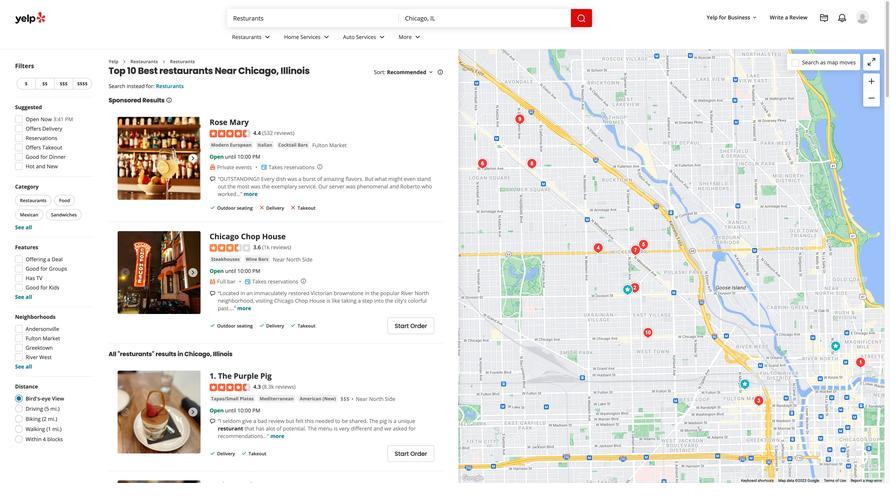 Task type: locate. For each thing, give the bounding box(es) containing it.
24 chevron down v2 image inside "auto services" 'link'
[[378, 33, 387, 42]]

16 speech v2 image down 16 private events v2 image
[[210, 176, 216, 182]]

more for mary
[[244, 191, 258, 198]]

1 vertical spatial all
[[26, 294, 32, 301]]

suggested
[[15, 104, 42, 111]]

north down 3.6 (1k reviews)
[[286, 256, 301, 263]]

mi.) right (1
[[52, 426, 62, 433]]

cocktail bars button
[[277, 141, 309, 149]]

2 none field from the left
[[405, 14, 565, 22]]

1 see all from the top
[[15, 224, 32, 231]]

good for dinner
[[26, 153, 66, 161]]

24 chevron down v2 image inside restaurants link
[[263, 33, 272, 42]]

$
[[25, 81, 27, 87]]

0 horizontal spatial the
[[218, 371, 232, 382]]

0 vertical spatial outdoor
[[217, 205, 236, 211]]

2 order from the top
[[411, 450, 427, 459]]

0 horizontal spatial near
[[215, 65, 237, 77]]

daisies image
[[525, 157, 540, 172]]

all down mexican button
[[26, 224, 32, 231]]

terms of use
[[824, 479, 847, 484]]

1 horizontal spatial bars
[[298, 142, 308, 148]]

24 chevron down v2 image
[[378, 33, 387, 42], [413, 33, 422, 42]]

mi.) for driving (5 mi.)
[[50, 406, 60, 413]]

1 vertical spatial reservations
[[268, 278, 298, 286]]

1 vertical spatial offers
[[26, 144, 41, 151]]

open until 10:00 pm up private events
[[210, 153, 260, 160]]

order for delivery
[[411, 322, 427, 331]]

info icon image
[[317, 164, 323, 170], [317, 164, 323, 170], [301, 279, 307, 285], [301, 279, 307, 285]]

popular
[[380, 290, 400, 297]]

1 next image from the top
[[189, 154, 198, 163]]

0 vertical spatial house
[[262, 232, 286, 242]]

1 none field from the left
[[233, 14, 393, 22]]

2 start from the top
[[395, 450, 409, 459]]

1 horizontal spatial fulton market
[[312, 142, 347, 149]]

offers delivery
[[26, 125, 62, 132]]

see all for offering a deal
[[15, 294, 32, 301]]

2 start order link from the top
[[388, 446, 434, 463]]

$$$ right $$
[[60, 81, 68, 87]]

1 vertical spatial more
[[237, 305, 251, 312]]

open up "i in the left bottom of the page
[[210, 408, 224, 415]]

3 good from the top
[[26, 284, 39, 292]]

a left burst at the left top of the page
[[299, 175, 302, 183]]

unique
[[398, 418, 415, 425]]

1 vertical spatial start order
[[395, 450, 427, 459]]

1 vertical spatial north
[[415, 290, 429, 297]]

chicago,
[[238, 65, 279, 77], [185, 350, 212, 359]]

(532
[[262, 130, 273, 137]]

dell rooster - chicago image
[[641, 326, 656, 341]]

seating for second 16 checkmark v2 icon from the top of the page
[[237, 323, 253, 329]]

resturants link for 10
[[170, 58, 195, 65]]

start order link for delivery
[[388, 318, 434, 335]]

24 chevron down v2 image right more
[[413, 33, 422, 42]]

see all button down has
[[15, 294, 32, 301]]

pm for "located in an immaculately restored victorian brownstone in the popular river north neighborhood, visiting chicago chop house is like taking a step into the city's colorful past.…"
[[252, 268, 260, 275]]

24 chevron down v2 image for home services
[[322, 33, 331, 42]]

yelp link
[[109, 58, 118, 65]]

services for auto services
[[356, 33, 376, 41]]

3 open until 10:00 pm from the top
[[210, 408, 260, 415]]

pm for reservations
[[65, 116, 73, 123]]

chicago up 3.6 star rating image
[[210, 232, 239, 242]]

1 vertical spatial fulton
[[26, 335, 41, 342]]

see all down mexican button
[[15, 224, 32, 231]]

3 see from the top
[[15, 364, 24, 371]]

2 outdoor seating from the top
[[217, 323, 253, 329]]

None search field
[[227, 9, 594, 27]]

16 full bar v2 image
[[210, 279, 216, 285]]

©2023
[[795, 479, 807, 484]]

auto
[[343, 33, 355, 41]]

2 vertical spatial until
[[225, 408, 236, 415]]

was right most
[[251, 183, 261, 190]]

all down good for kids
[[26, 294, 32, 301]]

was down flavors.
[[346, 183, 356, 190]]

(new)
[[323, 396, 336, 402]]

3 see all button from the top
[[15, 364, 32, 371]]

bars
[[298, 142, 308, 148], [258, 257, 268, 263]]

mi.) right (5
[[50, 406, 60, 413]]

2 good from the top
[[26, 266, 39, 273]]

24 chevron down v2 image
[[263, 33, 272, 42], [322, 33, 331, 42]]

moves
[[840, 59, 856, 66]]

for left the kids
[[40, 284, 48, 292]]

house down victorian
[[309, 298, 325, 305]]

tv
[[36, 275, 42, 282]]

24 chevron down v2 image left 'auto'
[[322, 33, 331, 42]]

the purple pig image
[[853, 356, 869, 371], [118, 371, 201, 454]]

$$$ button
[[54, 78, 73, 90]]

1 horizontal spatial market
[[329, 142, 347, 149]]

more down most
[[244, 191, 258, 198]]

0 vertical spatial see
[[15, 224, 24, 231]]

resturants right for:
[[156, 83, 184, 90]]

(1
[[46, 426, 51, 433]]

fulton right cocktail bars button
[[312, 142, 328, 149]]

google
[[808, 479, 820, 484]]

felt
[[296, 418, 304, 425]]

girl & the goat image
[[752, 394, 767, 409]]

asked
[[393, 426, 407, 433]]

expand map image
[[867, 57, 876, 66]]

business
[[728, 14, 750, 21]]

side
[[302, 256, 313, 263], [385, 396, 395, 403]]

in
[[241, 290, 245, 297], [365, 290, 370, 297], [178, 350, 183, 359]]

until for chicago
[[225, 268, 236, 275]]

all for offering a deal
[[26, 294, 32, 301]]

like
[[332, 298, 340, 305]]

previous image
[[121, 154, 130, 163], [121, 408, 130, 417]]

2 offers from the top
[[26, 144, 41, 151]]

1 horizontal spatial north
[[369, 396, 384, 403]]

1 vertical spatial illinois
[[213, 350, 233, 359]]

until for rose
[[225, 153, 236, 160]]

and down might
[[390, 183, 399, 190]]

open until 10:00 pm up "seldom"
[[210, 408, 260, 415]]

offers down reservations
[[26, 144, 41, 151]]

10:00 up give
[[238, 408, 251, 415]]

1 vertical spatial restaurants
[[130, 58, 158, 65]]

1 vertical spatial chicago
[[274, 298, 294, 305]]

good for kids
[[26, 284, 59, 292]]

1 outdoor from the top
[[217, 205, 236, 211]]

1 start order link from the top
[[388, 318, 434, 335]]

1 vertical spatial mi.)
[[48, 416, 57, 423]]

0 horizontal spatial side
[[302, 256, 313, 263]]

next image for rose
[[189, 154, 198, 163]]

search down top
[[109, 83, 125, 90]]

pm down the wine bars button
[[252, 268, 260, 275]]

2 horizontal spatial in
[[365, 290, 370, 297]]

order down unique
[[411, 450, 427, 459]]

seating down neighborhood,
[[237, 323, 253, 329]]

2 horizontal spatial restaurants
[[232, 33, 262, 41]]

american (new) link
[[298, 396, 338, 403]]

the purple pig link
[[218, 371, 272, 382]]

outdoor seating down "past.…""
[[217, 323, 253, 329]]

illinois down the home
[[281, 65, 310, 77]]

10:00 for chop
[[238, 268, 251, 275]]

1 horizontal spatial is
[[334, 426, 338, 433]]

1 vertical spatial open until 10:00 pm
[[210, 268, 260, 275]]

2 next image from the top
[[189, 269, 198, 278]]

16 speech v2 image
[[210, 176, 216, 182], [210, 419, 216, 425]]

0 vertical spatial 16 checkmark v2 image
[[210, 205, 216, 211]]

deal
[[52, 256, 63, 263]]

the
[[228, 183, 236, 190], [262, 183, 270, 190], [371, 290, 379, 297], [385, 298, 393, 305]]

recommended
[[387, 69, 427, 76]]

0 horizontal spatial search
[[109, 83, 125, 90]]

1 vertical spatial seating
[[237, 323, 253, 329]]

2 horizontal spatial near
[[356, 396, 368, 403]]

a right report
[[863, 479, 865, 484]]

1 vertical spatial the
[[369, 418, 378, 425]]

yelp inside button
[[707, 14, 718, 21]]

more link for chop
[[237, 305, 251, 312]]

for inside button
[[719, 14, 727, 21]]

1 horizontal spatial river
[[401, 290, 413, 297]]

16 chevron down v2 image
[[428, 69, 434, 75]]

2 24 chevron down v2 image from the left
[[322, 33, 331, 42]]

.
[[214, 371, 216, 382]]

1 horizontal spatial near north side
[[356, 396, 395, 403]]

reservations for chicago chop house
[[268, 278, 298, 286]]

1 vertical spatial slideshow element
[[118, 232, 201, 315]]

0 vertical spatial the purple pig image
[[853, 356, 869, 371]]

bars right cocktail
[[298, 142, 308, 148]]

2 all from the top
[[26, 294, 32, 301]]

2 horizontal spatial north
[[415, 290, 429, 297]]

chop up 3.6
[[241, 232, 260, 242]]

all down river west
[[26, 364, 32, 371]]

0 vertical spatial good
[[26, 153, 39, 161]]

recommendations…"
[[218, 433, 269, 440]]

report
[[851, 479, 862, 484]]

next image for chicago
[[189, 269, 198, 278]]

reservations up immaculately on the bottom of the page
[[268, 278, 298, 286]]

1 vertical spatial the purple pig image
[[118, 371, 201, 454]]

penumbra image
[[475, 157, 490, 172]]

0 horizontal spatial house
[[262, 232, 286, 242]]

1 vertical spatial 16 checkmark v2 image
[[210, 323, 216, 329]]

4.3 star rating image
[[210, 384, 250, 392]]

24 chevron down v2 image for auto services
[[378, 33, 387, 42]]

2 open until 10:00 pm from the top
[[210, 268, 260, 275]]

2 horizontal spatial the
[[369, 418, 378, 425]]

outdoor seating down worked…"
[[217, 205, 253, 211]]

more link down alot
[[271, 433, 284, 440]]

2 see from the top
[[15, 294, 24, 301]]

reservations for rose mary
[[284, 164, 315, 171]]

of inside the that has alot of potential. the menu is very different and we asked for recommendations…"
[[277, 426, 282, 433]]

option group
[[13, 383, 94, 446]]

reviews) up cocktail
[[274, 130, 295, 137]]

takes reservations up the dish
[[269, 164, 315, 171]]

reservations
[[26, 135, 57, 142]]

but
[[365, 175, 374, 183]]

chicago chop house image
[[118, 232, 201, 315]]

purple
[[234, 371, 259, 382]]

1 previous image from the top
[[121, 154, 130, 163]]

a left bad
[[253, 418, 256, 425]]

3 10:00 from the top
[[238, 408, 251, 415]]

2 see all button from the top
[[15, 294, 32, 301]]

is inside ""located in an immaculately restored victorian brownstone in the popular river north neighborhood, visiting chicago chop house is like taking a step into the city's colorful past.…""
[[327, 298, 331, 305]]

terms
[[824, 479, 835, 484]]

group
[[864, 74, 880, 107], [13, 104, 94, 173], [14, 183, 94, 231], [13, 244, 94, 301], [13, 314, 94, 371]]

mi.) for biking (2 mi.)
[[48, 416, 57, 423]]

illinois up .
[[213, 350, 233, 359]]

mary
[[230, 117, 249, 127]]

see all button for offering a deal
[[15, 294, 32, 301]]

start order for takeout
[[395, 450, 427, 459]]

0 horizontal spatial near north side
[[273, 256, 313, 263]]

more link down neighborhood,
[[237, 305, 251, 312]]

16 info v2 image right results
[[166, 97, 172, 103]]

offers
[[26, 125, 41, 132], [26, 144, 41, 151]]

1 vertical spatial is
[[389, 418, 392, 425]]

2 start order from the top
[[395, 450, 427, 459]]

river inside group
[[26, 354, 38, 361]]

for left business at the top right
[[719, 14, 727, 21]]

start
[[395, 322, 409, 331], [395, 450, 409, 459]]

takes reservations up immaculately on the bottom of the page
[[252, 278, 298, 286]]

1 horizontal spatial map
[[866, 479, 874, 484]]

10:00 up 16 takes reservations v2 icon
[[238, 268, 251, 275]]

mi.) right (2 on the left bottom of the page
[[48, 416, 57, 423]]

1 horizontal spatial services
[[356, 33, 376, 41]]

fulton market up amazing
[[312, 142, 347, 149]]

restaurants for restaurants button
[[20, 198, 46, 204]]

resturants link right 16 chevron right v2 icon
[[170, 58, 195, 65]]

see all down has
[[15, 294, 32, 301]]

the
[[218, 371, 232, 382], [369, 418, 378, 425], [308, 426, 317, 433]]

phenomenal
[[357, 183, 388, 190]]

0 vertical spatial illinois
[[281, 65, 310, 77]]

1 seating from the top
[[237, 205, 253, 211]]

for for kids
[[40, 284, 48, 292]]

biking
[[26, 416, 41, 423]]

16 takes reservations v2 image
[[261, 164, 267, 171]]

the right .
[[218, 371, 232, 382]]

2 slideshow element from the top
[[118, 232, 201, 315]]

1 offers from the top
[[26, 125, 41, 132]]

next image
[[189, 154, 198, 163], [189, 269, 198, 278]]

takes reservations for rose mary
[[269, 164, 315, 171]]

north up pig
[[369, 396, 384, 403]]

restaurants for right restaurants link
[[232, 33, 262, 41]]

takito kitchen image
[[620, 283, 635, 298]]

chicago down immaculately on the bottom of the page
[[274, 298, 294, 305]]

open until 10:00 pm
[[210, 153, 260, 160], [210, 268, 260, 275], [210, 408, 260, 415]]

takes for mary
[[269, 164, 283, 171]]

in up the step
[[365, 290, 370, 297]]

house up 3.6 (1k reviews)
[[262, 232, 286, 242]]

1 all from the top
[[26, 224, 32, 231]]

0 horizontal spatial services
[[301, 33, 321, 41]]

3:41
[[53, 116, 64, 123]]

0 vertical spatial fulton market
[[312, 142, 347, 149]]

1 horizontal spatial search
[[803, 59, 819, 66]]

river down greektown
[[26, 354, 38, 361]]

0 horizontal spatial and
[[36, 163, 45, 170]]

services right the home
[[301, 33, 321, 41]]

the up into
[[371, 290, 379, 297]]

1 services from the left
[[301, 33, 321, 41]]

1 good from the top
[[26, 153, 39, 161]]

data
[[787, 479, 795, 484]]

near
[[215, 65, 237, 77], [273, 256, 285, 263], [356, 396, 368, 403]]

cocktail
[[278, 142, 297, 148]]

until up bar on the left bottom of the page
[[225, 268, 236, 275]]

1 vertical spatial good
[[26, 266, 39, 273]]

was up exemplary
[[288, 175, 297, 183]]

business categories element
[[226, 27, 870, 49]]

restaurants inside restaurants button
[[20, 198, 46, 204]]

0 vertical spatial near north side
[[273, 256, 313, 263]]

1 see from the top
[[15, 224, 24, 231]]

open until 10:00 pm for chop
[[210, 268, 260, 275]]

services inside 'link'
[[356, 33, 376, 41]]

takes for chop
[[252, 278, 266, 286]]

see all button for andersonville
[[15, 364, 32, 371]]

north up colorful
[[415, 290, 429, 297]]

1 horizontal spatial takes
[[269, 164, 283, 171]]

2 services from the left
[[356, 33, 376, 41]]

start order for delivery
[[395, 322, 427, 331]]

open up 16 full bar v2 image
[[210, 268, 224, 275]]

0 vertical spatial see all button
[[15, 224, 32, 231]]

3 slideshow element from the top
[[118, 371, 201, 454]]

1 16 checkmark v2 image from the top
[[210, 205, 216, 211]]

2 outdoor from the top
[[217, 323, 236, 329]]

good up hot
[[26, 153, 39, 161]]

start order link
[[388, 318, 434, 335], [388, 446, 434, 463]]

open for "outstanding!! every dish was a burst of amazing flavors. but what might even stand out the most was the exemplary service. our server was phenomenal and roberto who worked…"
[[210, 153, 224, 160]]

0 horizontal spatial of
[[277, 426, 282, 433]]

more for chop
[[237, 305, 251, 312]]

16 checkmark v2 image
[[259, 323, 265, 329], [290, 323, 296, 329], [210, 451, 216, 457], [241, 451, 247, 457]]

a left deal on the bottom left of the page
[[47, 256, 50, 263]]

services right 'auto'
[[356, 33, 376, 41]]

0 vertical spatial previous image
[[121, 154, 130, 163]]

16 chevron right v2 image
[[161, 59, 167, 65]]

2 vertical spatial 10:00
[[238, 408, 251, 415]]

2 16 speech v2 image from the top
[[210, 419, 216, 425]]

1 start from the top
[[395, 322, 409, 331]]

0 horizontal spatial restaurants link
[[130, 58, 158, 65]]

2 vertical spatial see all
[[15, 364, 32, 371]]

illinois
[[281, 65, 310, 77], [213, 350, 233, 359]]

1 vertical spatial resturants link
[[156, 83, 184, 90]]

16 checkmark v2 image
[[210, 205, 216, 211], [210, 323, 216, 329]]

24 chevron down v2 image left the home
[[263, 33, 272, 42]]

bars for wine bars
[[258, 257, 268, 263]]

1 start order from the top
[[395, 322, 427, 331]]

fulton market down andersonville
[[26, 335, 60, 342]]

delivery right 16 close v2 image on the top of page
[[266, 205, 284, 211]]

shared.
[[349, 418, 368, 425]]

Near text field
[[405, 14, 565, 22]]

1 vertical spatial takes reservations
[[252, 278, 298, 286]]

1 vertical spatial until
[[225, 268, 236, 275]]

1 16 speech v2 image from the top
[[210, 176, 216, 182]]

start for delivery
[[395, 322, 409, 331]]

outdoor down worked…"
[[217, 205, 236, 211]]

market up amazing
[[329, 142, 347, 149]]

1 horizontal spatial yelp
[[707, 14, 718, 21]]

start order down asked
[[395, 450, 427, 459]]

1 vertical spatial 10:00
[[238, 268, 251, 275]]

potential.
[[283, 426, 306, 433]]

24 chevron down v2 image right auto services
[[378, 33, 387, 42]]

fulton up greektown
[[26, 335, 41, 342]]

house inside ""located in an immaculately restored victorian brownstone in the popular river north neighborhood, visiting chicago chop house is like taking a step into the city's colorful past.…""
[[309, 298, 325, 305]]

1 24 chevron down v2 image from the left
[[263, 33, 272, 42]]

noodlebird image
[[513, 112, 528, 127]]

1 10:00 from the top
[[238, 153, 251, 160]]

1 horizontal spatial the
[[308, 426, 317, 433]]

in right results
[[178, 350, 183, 359]]

1 vertical spatial see all button
[[15, 294, 32, 301]]

takes reservations for chicago chop house
[[252, 278, 298, 286]]

1 horizontal spatial restaurants link
[[226, 27, 278, 49]]

see for offering a deal
[[15, 294, 24, 301]]

1 until from the top
[[225, 153, 236, 160]]

pm for "outstanding!! every dish was a burst of amazing flavors. but what might even stand out the most was the exemplary service. our server was phenomenal and roberto who worked…"
[[252, 153, 260, 160]]

food
[[59, 198, 70, 204]]

and
[[36, 163, 45, 170], [390, 183, 399, 190], [374, 426, 383, 433]]

2 vertical spatial slideshow element
[[118, 371, 201, 454]]

1 vertical spatial and
[[390, 183, 399, 190]]

map for error
[[866, 479, 874, 484]]

start order
[[395, 322, 427, 331], [395, 450, 427, 459]]

is
[[327, 298, 331, 305], [389, 418, 392, 425], [334, 426, 338, 433]]

0 horizontal spatial $$$
[[60, 81, 68, 87]]

is inside the that has alot of potential. the menu is very different and we asked for recommendations…"
[[334, 426, 338, 433]]

who
[[422, 183, 432, 190]]

near north side up pig
[[356, 396, 395, 403]]

1 24 chevron down v2 image from the left
[[378, 33, 387, 42]]

1 vertical spatial of
[[277, 426, 282, 433]]

2 10:00 from the top
[[238, 268, 251, 275]]

open down suggested
[[26, 116, 39, 123]]

private
[[217, 164, 234, 171]]

start down city's at the bottom of page
[[395, 322, 409, 331]]

0 horizontal spatial bars
[[258, 257, 268, 263]]

search
[[803, 59, 819, 66], [109, 83, 125, 90]]

groups
[[49, 266, 67, 273]]

write a review link
[[767, 11, 811, 24]]

report a map error
[[851, 479, 883, 484]]

steakhouses
[[211, 257, 240, 263]]

yelp for the yelp link
[[109, 58, 118, 65]]

0 horizontal spatial is
[[327, 298, 331, 305]]

1 horizontal spatial house
[[309, 298, 325, 305]]

1 slideshow element from the top
[[118, 117, 201, 200]]

market down andersonville
[[43, 335, 60, 342]]

chop inside ""located in an immaculately restored victorian brownstone in the popular river north neighborhood, visiting chicago chop house is like taking a step into the city's colorful past.…""
[[295, 298, 308, 305]]

3 all from the top
[[26, 364, 32, 371]]

10:00 up events
[[238, 153, 251, 160]]

new
[[47, 163, 58, 170]]

1 vertical spatial more link
[[237, 305, 251, 312]]

tapas/small
[[211, 396, 239, 402]]

1 outdoor seating from the top
[[217, 205, 253, 211]]

1 vertical spatial near north side
[[356, 396, 395, 403]]

0 vertical spatial start order link
[[388, 318, 434, 335]]

3.6 star rating image
[[210, 245, 250, 252]]

group containing category
[[14, 183, 94, 231]]

3 see all from the top
[[15, 364, 32, 371]]

1 open until 10:00 pm from the top
[[210, 153, 260, 160]]

0 vertical spatial north
[[286, 256, 301, 263]]

0 vertical spatial more
[[244, 191, 258, 198]]

24 chevron down v2 image inside more link
[[413, 33, 422, 42]]

has
[[26, 275, 35, 282]]

river up city's at the bottom of page
[[401, 290, 413, 297]]

16 info v2 image
[[437, 69, 444, 75], [166, 97, 172, 103]]

1 vertical spatial see
[[15, 294, 24, 301]]

24 chevron down v2 image inside "home services" link
[[322, 33, 331, 42]]

1 horizontal spatial 24 chevron down v2 image
[[322, 33, 331, 42]]

in left an
[[241, 290, 245, 297]]

2 until from the top
[[225, 268, 236, 275]]

side up pig
[[385, 396, 395, 403]]

1 vertical spatial map
[[866, 479, 874, 484]]

2 seating from the top
[[237, 323, 253, 329]]

16 speech v2 image left "i in the left bottom of the page
[[210, 419, 216, 425]]

0 vertical spatial all
[[26, 224, 32, 231]]

1 vertical spatial market
[[43, 335, 60, 342]]

and right hot
[[36, 163, 45, 170]]

1 horizontal spatial fulton
[[312, 142, 328, 149]]

rose mary image
[[118, 117, 201, 200], [738, 378, 753, 393]]

0 vertical spatial market
[[329, 142, 347, 149]]

$$
[[42, 81, 48, 87]]

bad
[[258, 418, 267, 425]]

0 horizontal spatial fulton market
[[26, 335, 60, 342]]

start order link down colorful
[[388, 318, 434, 335]]

0 vertical spatial river
[[401, 290, 413, 297]]

open for reservations
[[26, 116, 39, 123]]

1
[[210, 371, 214, 382]]

results
[[156, 350, 176, 359]]

write
[[770, 14, 784, 21]]

2 previous image from the top
[[121, 408, 130, 417]]

restaurants inside restaurants link
[[232, 33, 262, 41]]

see down mexican button
[[15, 224, 24, 231]]

of left use
[[836, 479, 839, 484]]

2 see all from the top
[[15, 294, 32, 301]]

"outstanding!! every dish was a burst of amazing flavors. but what might even stand out the most was the exemplary service. our server was phenomenal and roberto who worked…"
[[218, 175, 432, 198]]

map region
[[369, 11, 890, 484]]

slideshow element
[[118, 117, 201, 200], [118, 232, 201, 315], [118, 371, 201, 454]]

takes
[[269, 164, 283, 171], [252, 278, 266, 286]]

1 order from the top
[[411, 322, 427, 331]]

0 vertical spatial order
[[411, 322, 427, 331]]

fulton market inside group
[[26, 335, 60, 342]]

until
[[225, 153, 236, 160], [225, 268, 236, 275], [225, 408, 236, 415]]

mi.) for walking (1 mi.)
[[52, 426, 62, 433]]

10:00 for mary
[[238, 153, 251, 160]]

2 24 chevron down v2 image from the left
[[413, 33, 422, 42]]

the inside the that has alot of potential. the menu is very different and we asked for recommendations…"
[[308, 426, 317, 433]]

1 horizontal spatial restaurants
[[130, 58, 158, 65]]

None field
[[233, 14, 393, 22], [405, 14, 565, 22]]

open now 3:41 pm
[[26, 116, 73, 123]]

reviews) right (1k
[[271, 244, 291, 251]]

good down has tv
[[26, 284, 39, 292]]

2 vertical spatial mi.)
[[52, 426, 62, 433]]

until up private events
[[225, 153, 236, 160]]

reviews) up 'mediterranean'
[[275, 384, 296, 391]]

is right pig
[[389, 418, 392, 425]]



Task type: vqa. For each thing, say whether or not it's contained in the screenshot.
Search associated with Search as map moves
yes



Task type: describe. For each thing, give the bounding box(es) containing it.
search as map moves
[[803, 59, 856, 66]]

google image
[[460, 474, 485, 484]]

mediterranean link
[[258, 396, 295, 403]]

izakaya shinya image
[[591, 241, 606, 256]]

open until 10:00 pm for mary
[[210, 153, 260, 160]]

and inside the that has alot of potential. the menu is very different and we asked for recommendations…"
[[374, 426, 383, 433]]

16 speech v2 image for "i seldom give a bad review but felt this needed to be shared.  the pig is a unique
[[210, 419, 216, 425]]

0 horizontal spatial illinois
[[213, 350, 233, 359]]

category
[[15, 183, 39, 190]]

kids
[[49, 284, 59, 292]]

0 vertical spatial near
[[215, 65, 237, 77]]

24 chevron down v2 image for more
[[413, 33, 422, 42]]

slideshow element for rose
[[118, 117, 201, 200]]

pig
[[380, 418, 387, 425]]

sandwiches
[[51, 212, 77, 218]]

review
[[269, 418, 285, 425]]

"i
[[218, 418, 221, 425]]

see for andersonville
[[15, 364, 24, 371]]

review
[[790, 14, 808, 21]]

keyboard shortcuts button
[[741, 479, 774, 484]]

option group containing distance
[[13, 383, 94, 446]]

give
[[242, 418, 252, 425]]

be
[[342, 418, 348, 425]]

4
[[43, 436, 46, 444]]

16 speech v2 image for "outstanding!! every dish was a burst of amazing flavors. but what might even stand out the most was the exemplary service. our server was phenomenal and roberto who worked…"
[[210, 176, 216, 182]]

the perch image
[[628, 281, 643, 296]]

delivery down visiting
[[266, 323, 284, 329]]

projects image
[[820, 14, 829, 23]]

0 vertical spatial the
[[218, 371, 232, 382]]

1 vertical spatial 16 info v2 image
[[166, 97, 172, 103]]

tapas/small plates link
[[210, 396, 255, 403]]

a inside ""located in an immaculately restored victorian brownstone in the popular river north neighborhood, visiting chicago chop house is like taking a step into the city's colorful past.…""
[[358, 298, 361, 305]]

for for groups
[[40, 266, 48, 273]]

distance
[[15, 384, 38, 391]]

1 vertical spatial chicago,
[[185, 350, 212, 359]]

plates
[[240, 396, 254, 402]]

rose mary link
[[210, 117, 249, 127]]

yelp for yelp for business
[[707, 14, 718, 21]]

reviews) for chicago chop house
[[271, 244, 291, 251]]

error
[[875, 479, 883, 484]]

a inside "outstanding!! every dish was a burst of amazing flavors. but what might even stand out the most was the exemplary service. our server was phenomenal and roberto who worked…"
[[299, 175, 302, 183]]

1 horizontal spatial chicago,
[[238, 65, 279, 77]]

see all for andersonville
[[15, 364, 32, 371]]

service.
[[299, 183, 317, 190]]

0 vertical spatial rose mary image
[[118, 117, 201, 200]]

takeout down recommendations…"
[[249, 451, 266, 457]]

lone owl pub image
[[628, 243, 643, 258]]

delivery down recommendations…"
[[217, 451, 235, 457]]

map
[[779, 479, 786, 484]]

an
[[247, 290, 253, 297]]

previous image for takes reservations
[[121, 154, 130, 163]]

2 vertical spatial reviews)
[[275, 384, 296, 391]]

2 vertical spatial more
[[271, 433, 284, 440]]

write a review
[[770, 14, 808, 21]]

north inside ""located in an immaculately restored victorian brownstone in the popular river north neighborhood, visiting chicago chop house is like taking a step into the city's colorful past.…""
[[415, 290, 429, 297]]

of inside "outstanding!! every dish was a burst of amazing flavors. but what might even stand out the most was the exemplary service. our server was phenomenal and roberto who worked…"
[[317, 175, 322, 183]]

shortcuts
[[758, 479, 774, 484]]

rose mary
[[210, 117, 249, 127]]

0 vertical spatial resturants
[[170, 58, 195, 65]]

16 close v2 image
[[259, 205, 265, 211]]

italian link
[[256, 141, 274, 149]]

features
[[15, 244, 38, 251]]

resturants link for results
[[156, 83, 184, 90]]

within 4 blocks
[[26, 436, 63, 444]]

needed
[[315, 418, 334, 425]]

group containing features
[[13, 244, 94, 301]]

greektown
[[26, 345, 53, 352]]

0 horizontal spatial fulton
[[26, 335, 41, 342]]

eye
[[42, 396, 51, 403]]

best
[[138, 65, 158, 77]]

seldom
[[223, 418, 241, 425]]

good for good for kids
[[26, 284, 39, 292]]

Find text field
[[233, 14, 393, 22]]

16 takes reservations v2 image
[[245, 279, 251, 285]]

for inside the that has alot of potential. the menu is very different and we asked for recommendations…"
[[409, 426, 416, 433]]

use
[[840, 479, 847, 484]]

24 chevron down v2 image for restaurants
[[263, 33, 272, 42]]

offers for offers delivery
[[26, 125, 41, 132]]

has tv
[[26, 275, 42, 282]]

sponsored results
[[109, 96, 165, 105]]

european
[[230, 142, 252, 148]]

mediterranean button
[[258, 396, 295, 403]]

keyboard shortcuts
[[741, 479, 774, 484]]

modern
[[211, 142, 229, 148]]

16 chevron down v2 image
[[752, 15, 758, 21]]

0 horizontal spatial north
[[286, 256, 301, 263]]

the inside "i seldom give a bad review but felt this needed to be shared.  the pig is a unique resturant
[[369, 418, 378, 425]]

1 horizontal spatial the purple pig image
[[853, 356, 869, 371]]

1 . the purple pig
[[210, 371, 272, 382]]

very
[[339, 426, 350, 433]]

italian
[[258, 142, 272, 148]]

river inside ""located in an immaculately restored victorian brownstone in the popular river north neighborhood, visiting chicago chop house is like taking a step into the city's colorful past.…""
[[401, 290, 413, 297]]

dish
[[276, 175, 286, 183]]

visiting
[[256, 298, 273, 305]]

zoom out image
[[867, 94, 876, 103]]

etta - bucktown image
[[636, 238, 651, 253]]

a up asked
[[394, 418, 397, 425]]

what
[[375, 175, 387, 183]]

results
[[142, 96, 165, 105]]

west
[[39, 354, 52, 361]]

teddy r. image
[[856, 10, 870, 24]]

the up worked…"
[[228, 183, 236, 190]]

alot
[[266, 426, 275, 433]]

victorian
[[311, 290, 333, 297]]

chicago inside ""located in an immaculately restored victorian brownstone in the popular river north neighborhood, visiting chicago chop house is like taking a step into the city's colorful past.…""
[[274, 298, 294, 305]]

user actions element
[[701, 9, 880, 56]]

next image
[[189, 408, 198, 417]]

0 horizontal spatial was
[[251, 183, 261, 190]]

delivery down open now 3:41 pm
[[42, 125, 62, 132]]

dinner
[[49, 153, 66, 161]]

outdoor seating for second 16 checkmark v2 icon from the top of the page
[[217, 323, 253, 329]]

10
[[127, 65, 136, 77]]

yelp for business button
[[704, 11, 761, 24]]

all for andersonville
[[26, 364, 32, 371]]

2 vertical spatial more link
[[271, 433, 284, 440]]

$$$ inside button
[[60, 81, 68, 87]]

0 horizontal spatial chicago
[[210, 232, 239, 242]]

for for dinner
[[40, 153, 48, 161]]

services for home services
[[301, 33, 321, 41]]

0 horizontal spatial market
[[43, 335, 60, 342]]

amazing
[[324, 175, 344, 183]]

map for moves
[[827, 59, 839, 66]]

instead
[[127, 83, 145, 90]]

menu
[[318, 426, 333, 433]]

0 horizontal spatial the purple pig image
[[118, 371, 201, 454]]

takeout right 16 close v2 icon at left
[[298, 205, 316, 211]]

slideshow element for chicago
[[118, 232, 201, 315]]

previous image for resturant
[[121, 408, 130, 417]]

zoom in image
[[867, 77, 876, 86]]

italian button
[[256, 141, 274, 149]]

2 vertical spatial near
[[356, 396, 368, 403]]

0 vertical spatial side
[[302, 256, 313, 263]]

outdoor for first 16 checkmark v2 icon from the top of the page
[[217, 205, 236, 211]]

previous image
[[121, 269, 130, 278]]

(8.3k
[[262, 384, 274, 391]]

this
[[305, 418, 314, 425]]

river west
[[26, 354, 52, 361]]

and inside "outstanding!! every dish was a burst of amazing flavors. but what might even stand out the most was the exemplary service. our server was phenomenal and roberto who worked…"
[[390, 183, 399, 190]]

a inside group
[[47, 256, 50, 263]]

is inside "i seldom give a bad review but felt this needed to be shared.  the pig is a unique resturant
[[389, 418, 392, 425]]

that has alot of potential. the menu is very different and we asked for recommendations…"
[[218, 426, 416, 440]]

restaurants button
[[15, 195, 51, 206]]

view
[[52, 396, 64, 403]]

2 16 checkmark v2 image from the top
[[210, 323, 216, 329]]

2 horizontal spatial of
[[836, 479, 839, 484]]

order for takeout
[[411, 450, 427, 459]]

the down 'every'
[[262, 183, 270, 190]]

cocktail bars link
[[277, 141, 309, 149]]

1 vertical spatial side
[[385, 396, 395, 403]]

search image
[[577, 14, 586, 23]]

more link
[[393, 27, 429, 49]]

1 vertical spatial rose mary image
[[738, 378, 753, 393]]

start for takeout
[[395, 450, 409, 459]]

american (new) button
[[298, 396, 338, 403]]

sort:
[[374, 69, 386, 76]]

group containing suggested
[[13, 104, 94, 173]]

search for search as map moves
[[803, 59, 819, 66]]

notifications image
[[838, 14, 847, 23]]

2 horizontal spatial was
[[346, 183, 356, 190]]

a right write
[[785, 14, 788, 21]]

filters
[[15, 62, 34, 70]]

16 private events v2 image
[[210, 164, 216, 171]]

pm up bad
[[252, 408, 260, 415]]

chicago chop house image
[[829, 339, 844, 355]]

start order link for takeout
[[388, 446, 434, 463]]

4.4 star rating image
[[210, 130, 250, 138]]

group containing neighborhoods
[[13, 314, 94, 371]]

tapas/small plates button
[[210, 396, 255, 403]]

0 vertical spatial 16 info v2 image
[[437, 69, 444, 75]]

mexican
[[20, 212, 38, 218]]

good for good for groups
[[26, 266, 39, 273]]

0 horizontal spatial in
[[178, 350, 183, 359]]

to
[[335, 418, 340, 425]]

offers for offers takeout
[[26, 144, 41, 151]]

1 horizontal spatial near
[[273, 256, 285, 263]]

(5
[[44, 406, 49, 413]]

for for business
[[719, 14, 727, 21]]

mediterranean
[[260, 396, 294, 402]]

0 vertical spatial fulton
[[312, 142, 328, 149]]

home services
[[284, 33, 321, 41]]

blocks
[[47, 436, 63, 444]]

1 vertical spatial restaurants link
[[130, 58, 158, 65]]

none field near
[[405, 14, 565, 22]]

3 until from the top
[[225, 408, 236, 415]]

16 chevron right v2 image
[[121, 59, 127, 65]]

search for search instead for: resturants
[[109, 83, 125, 90]]

none field find
[[233, 14, 393, 22]]

outdoor for second 16 checkmark v2 icon from the top of the page
[[217, 323, 236, 329]]

reviews) for rose mary
[[274, 130, 295, 137]]

bird's-eye view
[[26, 396, 64, 403]]

1 vertical spatial resturants
[[156, 83, 184, 90]]

good for good for dinner
[[26, 153, 39, 161]]

outdoor seating for first 16 checkmark v2 icon from the top of the page
[[217, 205, 253, 211]]

bars for cocktail bars
[[298, 142, 308, 148]]

the down popular
[[385, 298, 393, 305]]

we
[[384, 426, 392, 433]]

open for "located in an immaculately restored victorian brownstone in the popular river north neighborhood, visiting chicago chop house is like taking a step into the city's colorful past.…"
[[210, 268, 224, 275]]

1 horizontal spatial $$$
[[341, 396, 350, 403]]

1 see all button from the top
[[15, 224, 32, 231]]

bar
[[227, 278, 236, 286]]

4.4
[[253, 130, 261, 137]]

driving (5 mi.)
[[26, 406, 60, 413]]

"located
[[218, 290, 239, 297]]

0 vertical spatial chop
[[241, 232, 260, 242]]

1 horizontal spatial in
[[241, 290, 245, 297]]

0 vertical spatial and
[[36, 163, 45, 170]]

yelp for business
[[707, 14, 750, 21]]

seating for first 16 checkmark v2 icon from the top of the page
[[237, 205, 253, 211]]

1 horizontal spatial was
[[288, 175, 297, 183]]

takeout inside group
[[42, 144, 62, 151]]

more link for mary
[[244, 191, 258, 198]]

16 close v2 image
[[290, 205, 296, 211]]

out
[[218, 183, 226, 190]]

rose
[[210, 117, 228, 127]]

16 speech v2 image
[[210, 291, 216, 297]]

but
[[286, 418, 294, 425]]

takeout down ""located in an immaculately restored victorian brownstone in the popular river north neighborhood, visiting chicago chop house is like taking a step into the city's colorful past.…""
[[298, 323, 316, 329]]



